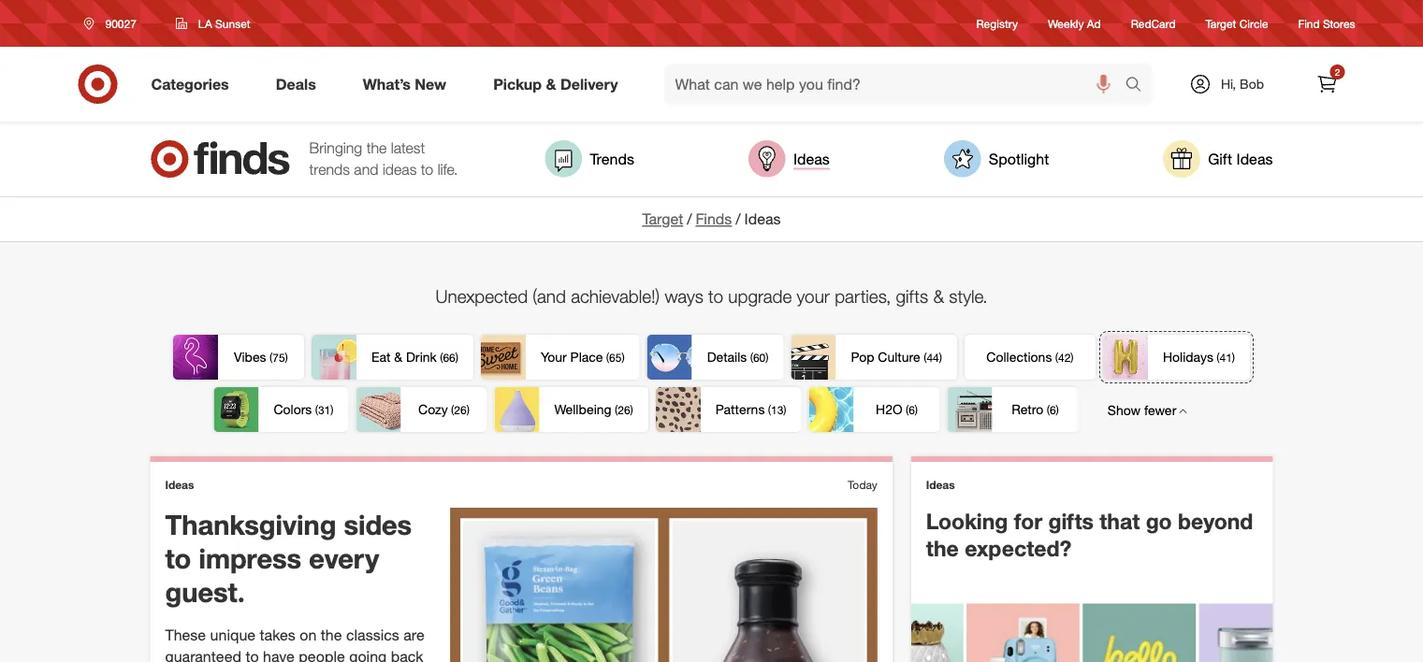Task type: vqa. For each thing, say whether or not it's contained in the screenshot.
up
no



Task type: describe. For each thing, give the bounding box(es) containing it.
( for colors
[[315, 403, 318, 417]]

26 for wellbeing
[[618, 403, 631, 417]]

eat & drink ( 66 )
[[372, 349, 459, 366]]

collections
[[987, 349, 1052, 366]]

1 / from the left
[[687, 210, 692, 228]]

trends
[[590, 150, 635, 168]]

0 horizontal spatial gifts
[[896, 285, 929, 307]]

target link
[[643, 210, 684, 228]]

guest.
[[165, 576, 245, 609]]

( for wellbeing
[[615, 403, 618, 417]]

bob
[[1240, 76, 1265, 92]]

holidays ( 41 )
[[1163, 349, 1236, 366]]

41
[[1220, 351, 1233, 365]]

place
[[571, 349, 603, 366]]

colors
[[274, 402, 312, 418]]

wellbeing ( 26 )
[[555, 402, 634, 418]]

60
[[753, 351, 766, 365]]

details
[[707, 349, 747, 366]]

) for collections
[[1071, 351, 1074, 365]]

beyond
[[1179, 508, 1254, 535]]

vibes ( 75 )
[[234, 349, 288, 366]]

weekly ad
[[1048, 16, 1101, 30]]

la
[[198, 16, 212, 30]]

cozy ( 26 )
[[419, 402, 470, 418]]

registry
[[977, 16, 1018, 30]]

31
[[318, 403, 331, 417]]

unique
[[210, 627, 256, 645]]

patterns ( 13 )
[[716, 402, 787, 418]]

achievable!)
[[571, 285, 660, 307]]

life.
[[438, 161, 458, 179]]

deals link
[[260, 64, 340, 105]]

your
[[541, 349, 567, 366]]

show fewer link
[[1087, 388, 1209, 433]]

patterns
[[716, 402, 765, 418]]

the inside "bringing the latest trends and ideas to life."
[[367, 139, 387, 157]]

target / finds / ideas
[[643, 210, 781, 228]]

redcard link
[[1131, 15, 1176, 31]]

sides
[[344, 508, 412, 542]]

going
[[349, 648, 387, 663]]

ideas link
[[749, 140, 830, 178]]

collections ( 42 )
[[987, 349, 1074, 366]]

gift
[[1209, 150, 1233, 168]]

finds link
[[696, 210, 732, 228]]

) for cozy
[[467, 403, 470, 417]]

to inside 'thanksgiving sides to impress every guest.'
[[165, 542, 191, 576]]

2 / from the left
[[736, 210, 741, 228]]

h2o ( 6 )
[[876, 402, 918, 418]]

gifts inside looking for gifts that go beyond the expected?
[[1049, 508, 1094, 535]]

have
[[263, 648, 295, 663]]

finds
[[696, 210, 732, 228]]

hi, bob
[[1222, 76, 1265, 92]]

redcard
[[1131, 16, 1176, 30]]

stores
[[1324, 16, 1356, 30]]

show
[[1108, 402, 1141, 419]]

) inside your place ( 65 )
[[622, 351, 625, 365]]

fewer
[[1145, 402, 1177, 419]]

(and
[[533, 285, 566, 307]]

the inside looking for gifts that go beyond the expected?
[[927, 535, 959, 562]]

cozy
[[419, 402, 448, 418]]

6 for h2o
[[909, 403, 915, 417]]

( inside eat & drink ( 66 )
[[440, 351, 443, 365]]

categories
[[151, 75, 229, 93]]

categories link
[[135, 64, 252, 105]]

circle
[[1240, 16, 1269, 30]]

pickup & delivery link
[[478, 64, 642, 105]]

( for collections
[[1056, 351, 1059, 365]]

retro
[[1012, 402, 1044, 418]]

( for retro
[[1047, 403, 1050, 417]]

every
[[309, 542, 379, 576]]

) for retro
[[1056, 403, 1059, 417]]

( inside 'pop culture ( 44 )'
[[924, 351, 927, 365]]

pickup & delivery
[[493, 75, 618, 93]]

26 for cozy
[[454, 403, 467, 417]]

75
[[273, 351, 285, 365]]

13
[[771, 403, 784, 417]]

spotlight
[[989, 150, 1050, 168]]

for
[[1015, 508, 1043, 535]]

find stores link
[[1299, 15, 1356, 31]]

( for patterns
[[768, 403, 771, 417]]

weekly ad link
[[1048, 15, 1101, 31]]

) inside 'pop culture ( 44 )'
[[940, 351, 943, 365]]

colors ( 31 )
[[274, 402, 334, 418]]

sunset
[[215, 16, 250, 30]]

your place ( 65 )
[[541, 349, 625, 366]]

thanksgiving sides to impress every guest. image
[[450, 508, 878, 663]]

to right ways
[[709, 285, 724, 307]]

) for wellbeing
[[631, 403, 634, 417]]

collage of gift ideas image
[[912, 604, 1274, 663]]

eat
[[372, 349, 391, 366]]

wellbeing
[[555, 402, 612, 418]]

( inside your place ( 65 )
[[606, 351, 609, 365]]

thanksgiving
[[165, 508, 336, 542]]



Task type: locate. For each thing, give the bounding box(es) containing it.
( right retro
[[1047, 403, 1050, 417]]

these
[[165, 627, 206, 645]]

bringing the latest trends and ideas to life.
[[309, 139, 458, 179]]

0 vertical spatial target
[[1206, 16, 1237, 30]]

1 vertical spatial &
[[934, 285, 944, 307]]

& right eat
[[394, 349, 403, 366]]

( right collections
[[1056, 351, 1059, 365]]

2 horizontal spatial &
[[934, 285, 944, 307]]

deals
[[276, 75, 316, 93]]

1 horizontal spatial target
[[1206, 16, 1237, 30]]

1 horizontal spatial 6
[[1050, 403, 1056, 417]]

delivery
[[561, 75, 618, 93]]

( for h2o
[[906, 403, 909, 417]]

search
[[1117, 77, 1162, 95]]

( right details
[[750, 351, 753, 365]]

& inside "link"
[[546, 75, 556, 93]]

( for holidays
[[1217, 351, 1220, 365]]

26 right wellbeing
[[618, 403, 631, 417]]

1 horizontal spatial 26
[[618, 403, 631, 417]]

( right holidays
[[1217, 351, 1220, 365]]

2 6 from the left
[[1050, 403, 1056, 417]]

people
[[299, 648, 345, 663]]

looking
[[927, 508, 1009, 535]]

( inside cozy ( 26 )
[[451, 403, 454, 417]]

) for patterns
[[784, 403, 787, 417]]

( inside patterns ( 13 )
[[768, 403, 771, 417]]

0 vertical spatial &
[[546, 75, 556, 93]]

2 26 from the left
[[618, 403, 631, 417]]

1 horizontal spatial gifts
[[1049, 508, 1094, 535]]

0 horizontal spatial the
[[321, 627, 342, 645]]

target left finds
[[643, 210, 684, 228]]

/ right finds
[[736, 210, 741, 228]]

66
[[443, 351, 456, 365]]

la sunset button
[[164, 7, 263, 40]]

) for vibes
[[285, 351, 288, 365]]

unexpected
[[436, 285, 528, 307]]

weekly
[[1048, 16, 1084, 30]]

the up people
[[321, 627, 342, 645]]

& for eat & drink ( 66 )
[[394, 349, 403, 366]]

) for colors
[[331, 403, 334, 417]]

26 right cozy
[[454, 403, 467, 417]]

guaranteed
[[165, 648, 242, 663]]

) right retro
[[1056, 403, 1059, 417]]

What can we help you find? suggestions appear below search field
[[664, 64, 1130, 105]]

to left life. at the left top
[[421, 161, 434, 179]]

vibes
[[234, 349, 266, 366]]

0 vertical spatial gifts
[[896, 285, 929, 307]]

on
[[300, 627, 317, 645]]

target inside target circle link
[[1206, 16, 1237, 30]]

1 horizontal spatial &
[[546, 75, 556, 93]]

pop culture ( 44 )
[[851, 349, 943, 366]]

) right drink
[[456, 351, 459, 365]]

( right drink
[[440, 351, 443, 365]]

) inside collections ( 42 )
[[1071, 351, 1074, 365]]

) right cozy
[[467, 403, 470, 417]]

0 horizontal spatial &
[[394, 349, 403, 366]]

0 horizontal spatial /
[[687, 210, 692, 228]]

( right cozy
[[451, 403, 454, 417]]

44
[[927, 351, 940, 365]]

6 right h2o in the right of the page
[[909, 403, 915, 417]]

) inside details ( 60 )
[[766, 351, 769, 365]]

what's
[[363, 75, 411, 93]]

2 vertical spatial &
[[394, 349, 403, 366]]

target finds image
[[150, 140, 291, 178]]

65
[[609, 351, 622, 365]]

( for details
[[750, 351, 753, 365]]

gift ideas link
[[1164, 140, 1274, 178]]

( right the vibes
[[270, 351, 273, 365]]

show fewer
[[1108, 402, 1177, 419]]

( right place
[[606, 351, 609, 365]]

gifts right for
[[1049, 508, 1094, 535]]

(
[[270, 351, 273, 365], [440, 351, 443, 365], [606, 351, 609, 365], [750, 351, 753, 365], [924, 351, 927, 365], [1056, 351, 1059, 365], [1217, 351, 1220, 365], [315, 403, 318, 417], [451, 403, 454, 417], [615, 403, 618, 417], [768, 403, 771, 417], [906, 403, 909, 417], [1047, 403, 1050, 417]]

) inside cozy ( 26 )
[[467, 403, 470, 417]]

target left circle
[[1206, 16, 1237, 30]]

( right colors on the bottom of the page
[[315, 403, 318, 417]]

( right culture
[[924, 351, 927, 365]]

/ left finds
[[687, 210, 692, 228]]

) inside colors ( 31 )
[[331, 403, 334, 417]]

( inside colors ( 31 )
[[315, 403, 318, 417]]

retro ( 6 )
[[1012, 402, 1059, 418]]

find stores
[[1299, 16, 1356, 30]]

target
[[1206, 16, 1237, 30], [643, 210, 684, 228]]

1 horizontal spatial /
[[736, 210, 741, 228]]

gift ideas
[[1209, 150, 1274, 168]]

to inside these unique takes on the classics are guaranteed to have people going bac
[[246, 648, 259, 663]]

) right h2o in the right of the page
[[915, 403, 918, 417]]

target for target / finds / ideas
[[643, 210, 684, 228]]

2 link
[[1307, 64, 1348, 105]]

the inside these unique takes on the classics are guaranteed to have people going bac
[[321, 627, 342, 645]]

6 right retro
[[1050, 403, 1056, 417]]

& right pickup
[[546, 75, 556, 93]]

6 inside retro ( 6 )
[[1050, 403, 1056, 417]]

pop
[[851, 349, 875, 366]]

today
[[848, 478, 878, 492]]

0 horizontal spatial target
[[643, 210, 684, 228]]

target circle link
[[1206, 15, 1269, 31]]

upgrade
[[729, 285, 792, 307]]

) right holidays
[[1233, 351, 1236, 365]]

) inside holidays ( 41 )
[[1233, 351, 1236, 365]]

6 for retro
[[1050, 403, 1056, 417]]

are
[[404, 627, 425, 645]]

1 horizontal spatial the
[[367, 139, 387, 157]]

to left have
[[246, 648, 259, 663]]

2 vertical spatial the
[[321, 627, 342, 645]]

26
[[454, 403, 467, 417], [618, 403, 631, 417]]

1 vertical spatial gifts
[[1049, 508, 1094, 535]]

details ( 60 )
[[707, 349, 769, 366]]

42
[[1059, 351, 1071, 365]]

target for target circle
[[1206, 16, 1237, 30]]

these unique takes on the classics are guaranteed to have people going bac
[[165, 627, 425, 663]]

) right details
[[766, 351, 769, 365]]

) inside 'vibes ( 75 )'
[[285, 351, 288, 365]]

90027 button
[[72, 7, 156, 40]]

) right place
[[622, 351, 625, 365]]

) inside wellbeing ( 26 )
[[631, 403, 634, 417]]

1 vertical spatial target
[[643, 210, 684, 228]]

) right the patterns
[[784, 403, 787, 417]]

1 26 from the left
[[454, 403, 467, 417]]

hi,
[[1222, 76, 1237, 92]]

( right h2o in the right of the page
[[906, 403, 909, 417]]

) right collections
[[1071, 351, 1074, 365]]

target circle
[[1206, 16, 1269, 30]]

26 inside wellbeing ( 26 )
[[618, 403, 631, 417]]

( right the patterns
[[768, 403, 771, 417]]

( inside 'vibes ( 75 )'
[[270, 351, 273, 365]]

) right the vibes
[[285, 351, 288, 365]]

holidays
[[1163, 349, 1214, 366]]

( inside h2o ( 6 )
[[906, 403, 909, 417]]

( inside holidays ( 41 )
[[1217, 351, 1220, 365]]

) inside retro ( 6 )
[[1056, 403, 1059, 417]]

) right culture
[[940, 351, 943, 365]]

bringing
[[309, 139, 363, 157]]

and
[[354, 161, 379, 179]]

your
[[797, 285, 830, 307]]

) inside h2o ( 6 )
[[915, 403, 918, 417]]

what's new link
[[347, 64, 470, 105]]

1 6 from the left
[[909, 403, 915, 417]]

gifts
[[896, 285, 929, 307], [1049, 508, 1094, 535]]

trends
[[309, 161, 350, 179]]

0 vertical spatial the
[[367, 139, 387, 157]]

the
[[367, 139, 387, 157], [927, 535, 959, 562], [321, 627, 342, 645]]

find
[[1299, 16, 1320, 30]]

) for holidays
[[1233, 351, 1236, 365]]

( inside retro ( 6 )
[[1047, 403, 1050, 417]]

parties,
[[835, 285, 891, 307]]

2 horizontal spatial the
[[927, 535, 959, 562]]

& left style.
[[934, 285, 944, 307]]

( inside details ( 60 )
[[750, 351, 753, 365]]

) inside eat & drink ( 66 )
[[456, 351, 459, 365]]

90027
[[105, 16, 137, 30]]

) for details
[[766, 351, 769, 365]]

takes
[[260, 627, 296, 645]]

2
[[1335, 66, 1341, 78]]

( inside collections ( 42 )
[[1056, 351, 1059, 365]]

to
[[421, 161, 434, 179], [709, 285, 724, 307], [165, 542, 191, 576], [246, 648, 259, 663]]

( for vibes
[[270, 351, 273, 365]]

0 horizontal spatial 6
[[909, 403, 915, 417]]

ideas
[[794, 150, 830, 168], [1237, 150, 1274, 168], [745, 210, 781, 228], [165, 478, 194, 492], [927, 478, 955, 492]]

( inside wellbeing ( 26 )
[[615, 403, 618, 417]]

the down looking
[[927, 535, 959, 562]]

to inside "bringing the latest trends and ideas to life."
[[421, 161, 434, 179]]

to up the "guest."
[[165, 542, 191, 576]]

looking for gifts that go beyond the expected?
[[927, 508, 1254, 562]]

registry link
[[977, 15, 1018, 31]]

that
[[1100, 508, 1140, 535]]

new
[[415, 75, 447, 93]]

gifts right parties,
[[896, 285, 929, 307]]

classics
[[346, 627, 400, 645]]

0 horizontal spatial 26
[[454, 403, 467, 417]]

) right wellbeing
[[631, 403, 634, 417]]

) right colors on the bottom of the page
[[331, 403, 334, 417]]

) for h2o
[[915, 403, 918, 417]]

la sunset
[[198, 16, 250, 30]]

impress
[[199, 542, 302, 576]]

26 inside cozy ( 26 )
[[454, 403, 467, 417]]

6 inside h2o ( 6 )
[[909, 403, 915, 417]]

( right wellbeing
[[615, 403, 618, 417]]

& for pickup & delivery
[[546, 75, 556, 93]]

search button
[[1117, 64, 1162, 109]]

1 vertical spatial the
[[927, 535, 959, 562]]

ad
[[1088, 16, 1101, 30]]

) inside patterns ( 13 )
[[784, 403, 787, 417]]

go
[[1146, 508, 1173, 535]]

the up and
[[367, 139, 387, 157]]

spotlight link
[[944, 140, 1050, 178]]

( for cozy
[[451, 403, 454, 417]]



